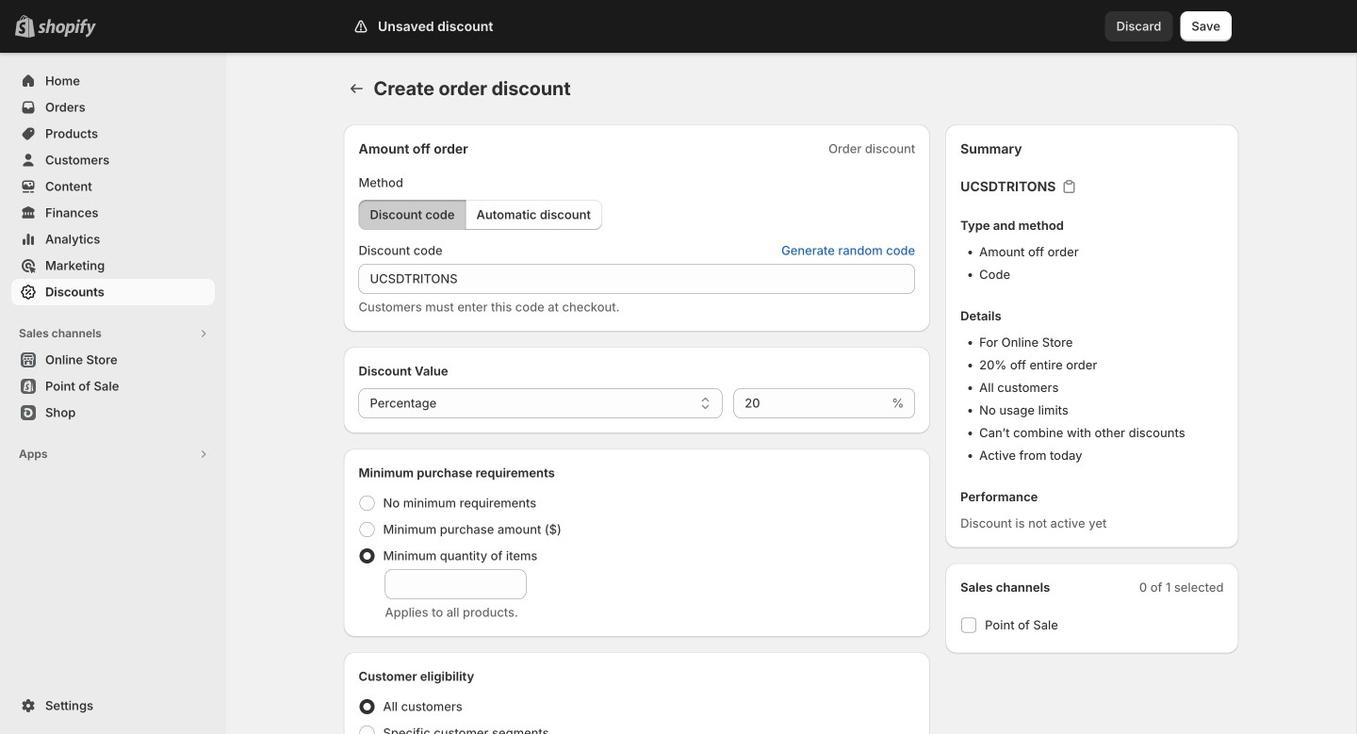 Task type: locate. For each thing, give the bounding box(es) containing it.
None text field
[[385, 569, 526, 599]]

None text field
[[359, 264, 915, 294], [733, 388, 888, 418], [359, 264, 915, 294], [733, 388, 888, 418]]



Task type: vqa. For each thing, say whether or not it's contained in the screenshot.
the Weight
no



Task type: describe. For each thing, give the bounding box(es) containing it.
shopify image
[[38, 19, 96, 37]]



